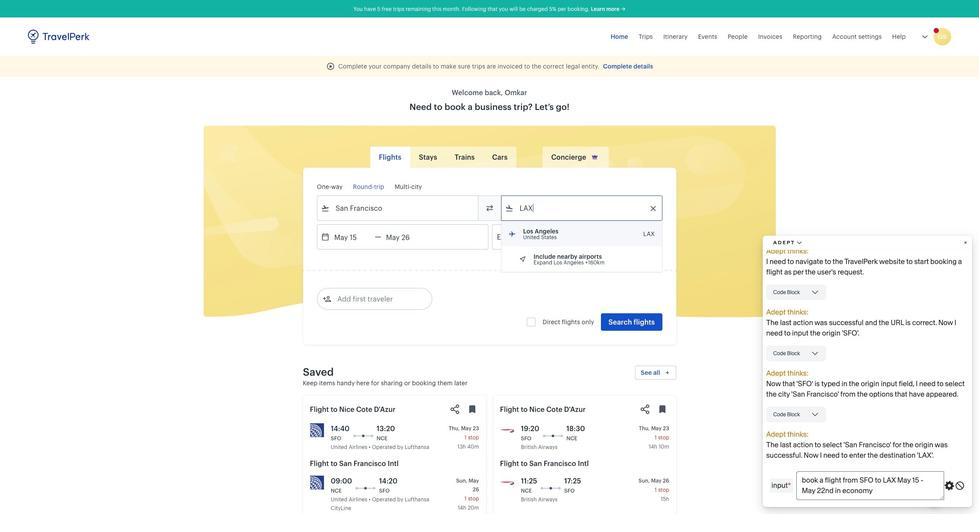 Task type: locate. For each thing, give the bounding box(es) containing it.
united airlines image
[[310, 423, 324, 437], [310, 476, 324, 490]]

0 vertical spatial united airlines image
[[310, 423, 324, 437]]

Return text field
[[382, 225, 427, 249]]

british airways image
[[500, 423, 514, 437]]

1 vertical spatial united airlines image
[[310, 476, 324, 490]]



Task type: describe. For each thing, give the bounding box(es) containing it.
british airways image
[[500, 476, 514, 490]]

Add first traveler search field
[[331, 292, 422, 306]]

2 united airlines image from the top
[[310, 476, 324, 490]]

From search field
[[330, 201, 467, 215]]

1 united airlines image from the top
[[310, 423, 324, 437]]

To search field
[[514, 201, 651, 215]]

Depart text field
[[330, 225, 375, 249]]



Task type: vqa. For each thing, say whether or not it's contained in the screenshot.
THE CALENDAR application on the bottom of the page
no



